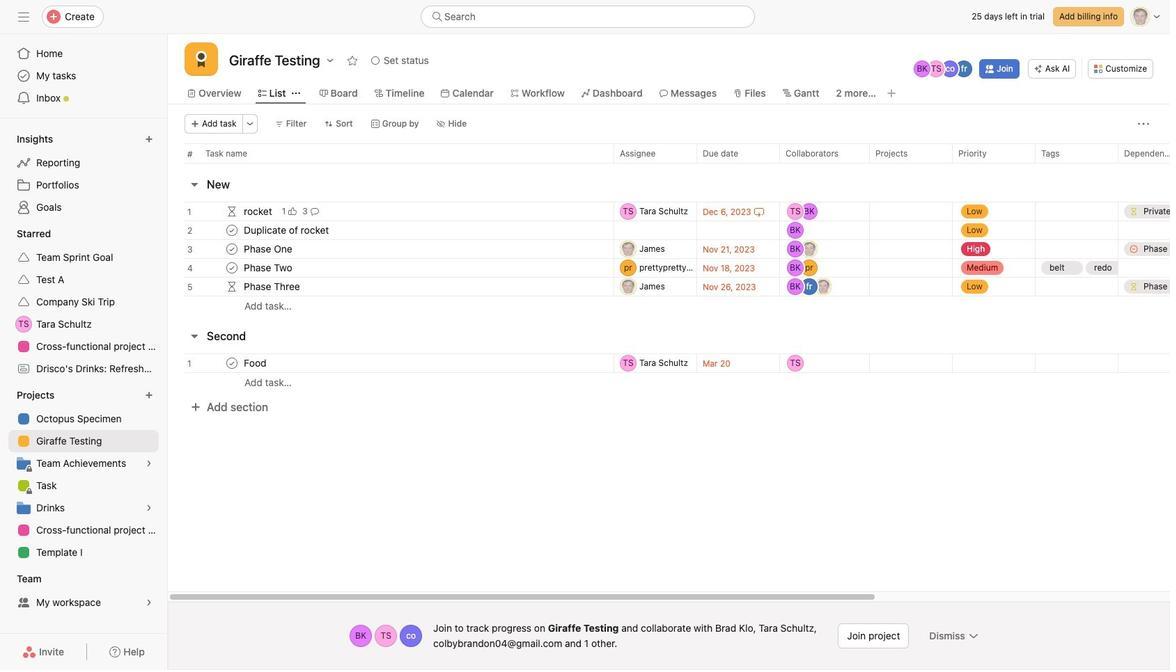 Task type: locate. For each thing, give the bounding box(es) containing it.
0 vertical spatial task name text field
[[241, 224, 333, 237]]

1 mark complete image from the top
[[224, 222, 240, 239]]

dependencies image
[[224, 203, 240, 220]]

see details, my workspace image
[[145, 599, 153, 607]]

list box
[[421, 6, 755, 28]]

more actions image
[[1138, 118, 1149, 130], [968, 631, 979, 642]]

linked projects for rocket cell
[[869, 202, 953, 221]]

mark complete checkbox inside duplicate of rocket cell
[[224, 222, 240, 239]]

Task name text field
[[241, 224, 333, 237], [241, 261, 296, 275]]

4 task name text field from the top
[[241, 357, 271, 371]]

Mark complete checkbox
[[224, 241, 240, 258]]

task name text field inside food "cell"
[[241, 357, 271, 371]]

1 mark complete checkbox from the top
[[224, 222, 240, 239]]

mark complete checkbox for food "cell"
[[224, 355, 240, 372]]

task name text field for mark complete checkbox in duplicate of rocket cell
[[241, 224, 333, 237]]

tab actions image
[[292, 89, 300, 98]]

mark complete image inside phase two cell
[[224, 260, 240, 276]]

mark complete image
[[224, 241, 240, 258], [224, 260, 240, 276]]

0 vertical spatial mark complete image
[[224, 222, 240, 239]]

task name text field inside phase three cell
[[241, 280, 304, 294]]

mark complete image inside duplicate of rocket cell
[[224, 222, 240, 239]]

task name text field inside duplicate of rocket cell
[[241, 224, 333, 237]]

2 task name text field from the top
[[241, 242, 296, 256]]

3 comments image
[[310, 208, 319, 216]]

1 vertical spatial task name text field
[[241, 261, 296, 275]]

2 vertical spatial mark complete checkbox
[[224, 355, 240, 372]]

mark complete image
[[224, 222, 240, 239], [224, 355, 240, 372]]

Mark complete checkbox
[[224, 222, 240, 239], [224, 260, 240, 276], [224, 355, 240, 372]]

dependencies image
[[224, 279, 240, 295]]

row
[[168, 143, 1170, 169], [185, 162, 1170, 164], [168, 198, 1170, 226], [168, 217, 1170, 244], [168, 235, 1170, 263], [168, 254, 1170, 282], [168, 273, 1170, 301], [168, 296, 1170, 315], [168, 350, 1170, 377], [168, 373, 1170, 392]]

tags for rocket cell
[[1035, 202, 1118, 221]]

2 mark complete image from the top
[[224, 260, 240, 276]]

2 mark complete checkbox from the top
[[224, 260, 240, 276]]

mark complete image down dependencies icon
[[224, 241, 240, 258]]

linked projects for phase three cell
[[869, 277, 953, 297]]

task name text field inside rocket cell
[[241, 205, 276, 219]]

collapse task list for this group image
[[189, 179, 200, 190]]

task name text field for rocket cell
[[241, 205, 276, 219]]

phase three cell
[[168, 277, 614, 297]]

1 like. click to like this task image
[[289, 208, 297, 216]]

task name text field inside phase two cell
[[241, 261, 296, 275]]

new project or portfolio image
[[145, 391, 153, 400]]

2 mark complete image from the top
[[224, 355, 240, 372]]

task name text field for "phase one" cell
[[241, 242, 296, 256]]

1 vertical spatial more actions image
[[968, 631, 979, 642]]

task name text field for phase three cell at the top of page
[[241, 280, 304, 294]]

tags for duplicate of rocket cell
[[1035, 221, 1118, 240]]

0 vertical spatial mark complete image
[[224, 241, 240, 258]]

0 vertical spatial mark complete checkbox
[[224, 222, 240, 239]]

mark complete image inside food "cell"
[[224, 355, 240, 372]]

task name text field inside "phase one" cell
[[241, 242, 296, 256]]

mark complete checkbox inside food "cell"
[[224, 355, 240, 372]]

mark complete image inside "phase one" cell
[[224, 241, 240, 258]]

task name text field for food "cell"
[[241, 357, 271, 371]]

1 vertical spatial mark complete image
[[224, 355, 240, 372]]

1 vertical spatial mark complete checkbox
[[224, 260, 240, 276]]

mark complete image down mark complete option
[[224, 260, 240, 276]]

you've reached the maximum number of tabs. remove a tab to add a new one. image
[[886, 88, 897, 99]]

1 task name text field from the top
[[241, 205, 276, 219]]

0 vertical spatial more actions image
[[1138, 118, 1149, 130]]

2 task name text field from the top
[[241, 261, 296, 275]]

1 mark complete image from the top
[[224, 241, 240, 258]]

mark complete checkbox inside phase two cell
[[224, 260, 240, 276]]

ribbon image
[[193, 51, 210, 68]]

new insights image
[[145, 135, 153, 143]]

3 task name text field from the top
[[241, 280, 304, 294]]

1 vertical spatial mark complete image
[[224, 260, 240, 276]]

header new tree grid
[[168, 198, 1170, 315]]

linked projects for duplicate of rocket cell
[[869, 221, 953, 240]]

Task name text field
[[241, 205, 276, 219], [241, 242, 296, 256], [241, 280, 304, 294], [241, 357, 271, 371]]

header second tree grid
[[168, 350, 1170, 392]]

3 mark complete checkbox from the top
[[224, 355, 240, 372]]

1 task name text field from the top
[[241, 224, 333, 237]]



Task type: vqa. For each thing, say whether or not it's contained in the screenshot.
Cross-Functional Project Plan
no



Task type: describe. For each thing, give the bounding box(es) containing it.
mark complete image for mark complete option
[[224, 241, 240, 258]]

more actions image
[[246, 120, 254, 128]]

global element
[[0, 34, 167, 118]]

see details, team achievements image
[[145, 460, 153, 468]]

phase two cell
[[168, 258, 614, 278]]

rocket cell
[[168, 202, 614, 221]]

add to starred image
[[347, 55, 358, 66]]

collapse task list for this group image
[[189, 331, 200, 342]]

mark complete image for mark complete checkbox inside phase two cell
[[224, 260, 240, 276]]

phase one cell
[[168, 240, 614, 259]]

task name text field for mark complete checkbox inside phase two cell
[[241, 261, 296, 275]]

starred element
[[0, 221, 167, 383]]

see details, drinks image
[[145, 504, 153, 513]]

mark complete image for duplicate of rocket cell
[[224, 222, 240, 239]]

hide sidebar image
[[18, 11, 29, 22]]

tags for phase three cell
[[1035, 277, 1118, 297]]

duplicate of rocket cell
[[168, 221, 614, 240]]

teams element
[[0, 567, 167, 617]]

insights element
[[0, 127, 167, 221]]

1 horizontal spatial more actions image
[[1138, 118, 1149, 130]]

food cell
[[168, 354, 614, 373]]

projects element
[[0, 383, 167, 567]]

0 horizontal spatial more actions image
[[968, 631, 979, 642]]

mark complete checkbox for duplicate of rocket cell
[[224, 222, 240, 239]]

mark complete checkbox for phase two cell
[[224, 260, 240, 276]]

mark complete image for food "cell"
[[224, 355, 240, 372]]



